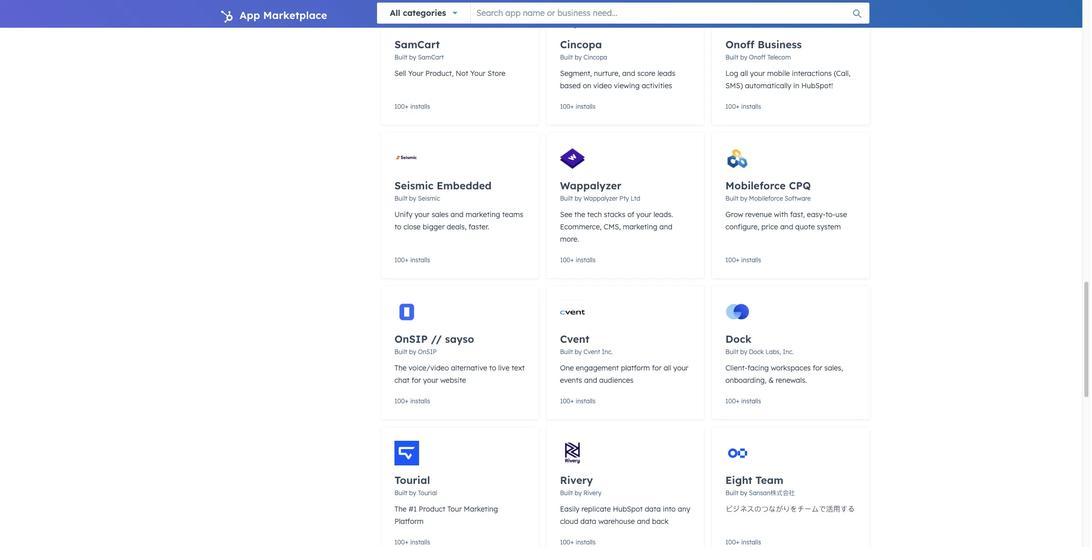 Task type: locate. For each thing, give the bounding box(es) containing it.
0 vertical spatial onoff
[[726, 38, 755, 51]]

dock
[[726, 333, 752, 345], [749, 348, 764, 356]]

your right platform
[[674, 363, 689, 373]]

tourial
[[395, 474, 430, 487], [418, 489, 437, 497]]

for right platform
[[652, 363, 662, 373]]

0 vertical spatial the
[[395, 363, 407, 373]]

rivery up easily
[[560, 474, 593, 487]]

not
[[456, 69, 469, 78]]

installs down onboarding,
[[742, 397, 762, 405]]

by up grow
[[741, 195, 748, 202]]

1 inc. from the left
[[602, 348, 613, 356]]

cincopa up 'nurture,'
[[584, 53, 608, 61]]

by up easily
[[575, 489, 582, 497]]

by up the
[[575, 195, 582, 202]]

Search app name or business need... search field
[[471, 3, 870, 23]]

and inside the see the tech stacks of your leads. ecommerce, cms, marketing and more.
[[660, 222, 673, 231]]

1 horizontal spatial to
[[490, 363, 497, 373]]

cincopa
[[560, 38, 602, 51], [584, 53, 608, 61]]

0 vertical spatial dock
[[726, 333, 752, 345]]

100 + installs
[[395, 103, 430, 110], [560, 103, 596, 110], [726, 103, 762, 110], [395, 256, 430, 264], [560, 256, 596, 264], [726, 256, 762, 264], [395, 397, 430, 405], [560, 397, 596, 405], [726, 397, 762, 405], [395, 538, 430, 546], [560, 538, 596, 546], [726, 538, 762, 546]]

built inside wappalyzer built by wappalyzer pty ltd
[[560, 195, 573, 202]]

by up segment, at the right top
[[575, 53, 582, 61]]

and inside easily replicate hubspot data into any cloud data warehouse and back
[[637, 517, 650, 526]]

built up easily
[[560, 489, 573, 497]]

by inside onoff business built by onoff telecom
[[741, 53, 748, 61]]

unify your sales and marketing teams to close bigger deals, faster.
[[395, 210, 524, 231]]

samcart up product,
[[418, 53, 444, 61]]

by inside cvent built by cvent inc.
[[575, 348, 582, 356]]

built inside onsip // sayso built by onsip
[[395, 348, 408, 356]]

installs
[[410, 103, 430, 110], [576, 103, 596, 110], [742, 103, 762, 110], [410, 256, 430, 264], [576, 256, 596, 264], [742, 256, 762, 264], [410, 397, 430, 405], [576, 397, 596, 405], [742, 397, 762, 405], [410, 538, 430, 546], [576, 538, 596, 546], [742, 538, 762, 546]]

and up deals,
[[451, 210, 464, 219]]

installs for mobileforce
[[742, 256, 762, 264]]

cms,
[[604, 222, 621, 231]]

product,
[[426, 69, 454, 78]]

built up one
[[560, 348, 573, 356]]

warehouse
[[599, 517, 635, 526]]

marketing down of
[[623, 222, 658, 231]]

by inside dock built by dock labs, inc.
[[741, 348, 748, 356]]

built down eight
[[726, 489, 739, 497]]

built up unify
[[395, 195, 408, 202]]

by up voice/video on the left bottom of the page
[[409, 348, 416, 356]]

by down eight
[[741, 489, 748, 497]]

installs down ビジネスのつながりをチームで活用する
[[742, 538, 762, 546]]

100 + installs for rivery
[[560, 538, 596, 546]]

0 vertical spatial cincopa
[[560, 38, 602, 51]]

all right log
[[741, 69, 748, 78]]

installs for wappalyzer
[[576, 256, 596, 264]]

cloud
[[560, 517, 579, 526]]

built inside seismic embedded built by seismic
[[395, 195, 408, 202]]

2 horizontal spatial for
[[813, 363, 823, 373]]

installs down voice/video on the left bottom of the page
[[410, 397, 430, 405]]

1 vertical spatial seismic
[[418, 195, 440, 202]]

easily replicate hubspot data into any cloud data warehouse and back
[[560, 505, 691, 526]]

1 your from the left
[[408, 69, 424, 78]]

and up viewing
[[623, 69, 636, 78]]

your up automatically at the right top
[[750, 69, 766, 78]]

+ for cincopa
[[571, 103, 574, 110]]

by inside cincopa built by cincopa
[[575, 53, 582, 61]]

built inside mobileforce cpq built by mobileforce software
[[726, 195, 739, 202]]

marketing
[[466, 210, 500, 219], [623, 222, 658, 231]]

telecom
[[768, 53, 791, 61]]

0 vertical spatial onsip
[[395, 333, 428, 345]]

all
[[741, 69, 748, 78], [664, 363, 672, 373]]

the
[[575, 210, 586, 219]]

tech
[[588, 210, 602, 219]]

0 horizontal spatial to
[[395, 222, 402, 231]]

1 vertical spatial onsip
[[418, 348, 437, 356]]

your right not
[[471, 69, 486, 78]]

inc. up engagement on the bottom
[[602, 348, 613, 356]]

100 for dock
[[726, 397, 736, 405]]

0 horizontal spatial inc.
[[602, 348, 613, 356]]

built up grow
[[726, 195, 739, 202]]

samcart down all categories
[[395, 38, 440, 51]]

(call,
[[834, 69, 851, 78]]

system
[[817, 222, 841, 231]]

by inside seismic embedded built by seismic
[[409, 195, 416, 202]]

the for onsip
[[395, 363, 407, 373]]

2 your from the left
[[471, 69, 486, 78]]

automatically
[[745, 81, 792, 90]]

use
[[836, 210, 848, 219]]

mobileforce
[[726, 179, 786, 192], [749, 195, 783, 202]]

by
[[409, 53, 416, 61], [575, 53, 582, 61], [741, 53, 748, 61], [409, 195, 416, 202], [575, 195, 582, 202], [741, 195, 748, 202], [409, 348, 416, 356], [575, 348, 582, 356], [741, 348, 748, 356], [409, 489, 416, 497], [575, 489, 582, 497], [741, 489, 748, 497]]

for inside 'the voice/video alternative to live text chat for your website'
[[412, 376, 421, 385]]

+ for onsip
[[405, 397, 409, 405]]

client-facing workspaces for sales, onboarding, & renewals.
[[726, 363, 844, 385]]

to down unify
[[395, 222, 402, 231]]

installs down platform at the bottom of the page
[[410, 538, 430, 546]]

cvent up engagement on the bottom
[[584, 348, 600, 356]]

0 horizontal spatial your
[[408, 69, 424, 78]]

all inside log all your mobile interactions (call, sms) automatically in hubspot!
[[741, 69, 748, 78]]

for for cvent
[[652, 363, 662, 373]]

eight team built by sansan株式会社
[[726, 474, 796, 497]]

the up chat
[[395, 363, 407, 373]]

0 horizontal spatial for
[[412, 376, 421, 385]]

+ for rivery
[[571, 538, 574, 546]]

in
[[794, 81, 800, 90]]

+ for mobileforce
[[736, 256, 740, 264]]

onsip left the //
[[395, 333, 428, 345]]

1 vertical spatial marketing
[[623, 222, 658, 231]]

0 vertical spatial data
[[645, 505, 661, 514]]

hubspot!
[[802, 81, 833, 90]]

1 horizontal spatial for
[[652, 363, 662, 373]]

installs for rivery
[[576, 538, 596, 546]]

inc. right labs,
[[783, 348, 794, 356]]

0 horizontal spatial all
[[664, 363, 672, 373]]

1 vertical spatial to
[[490, 363, 497, 373]]

for inside the client-facing workspaces for sales, onboarding, & renewals.
[[813, 363, 823, 373]]

1 horizontal spatial all
[[741, 69, 748, 78]]

the left #1
[[395, 505, 407, 514]]

1 the from the top
[[395, 363, 407, 373]]

+ for cvent
[[571, 397, 574, 405]]

built inside cvent built by cvent inc.
[[560, 348, 573, 356]]

the inside the #1 product tour marketing platform
[[395, 505, 407, 514]]

1 horizontal spatial inc.
[[783, 348, 794, 356]]

built up client-
[[726, 348, 739, 356]]

by up sms)
[[741, 53, 748, 61]]

built up chat
[[395, 348, 408, 356]]

your inside log all your mobile interactions (call, sms) automatically in hubspot!
[[750, 69, 766, 78]]

all
[[390, 8, 401, 18]]

to-
[[826, 210, 836, 219]]

installs for dock
[[742, 397, 762, 405]]

app
[[240, 9, 260, 22]]

tour
[[448, 505, 462, 514]]

pty
[[620, 195, 629, 202]]

wappalyzer
[[560, 179, 622, 192], [584, 195, 618, 202]]

all right platform
[[664, 363, 672, 373]]

cvent
[[560, 333, 590, 345], [584, 348, 600, 356]]

0 vertical spatial marketing
[[466, 210, 500, 219]]

built inside onoff business built by onoff telecom
[[726, 53, 739, 61]]

by up sell your product, not your store
[[409, 53, 416, 61]]

onoff business built by onoff telecom
[[726, 38, 802, 61]]

built up platform at the bottom of the page
[[395, 489, 408, 497]]

events
[[560, 376, 582, 385]]

to left live
[[490, 363, 497, 373]]

cvent up one
[[560, 333, 590, 345]]

1 horizontal spatial your
[[471, 69, 486, 78]]

+ for seismic
[[405, 256, 409, 264]]

fast,
[[791, 210, 805, 219]]

installs for seismic
[[410, 256, 430, 264]]

your down voice/video on the left bottom of the page
[[423, 376, 438, 385]]

and down "with"
[[781, 222, 794, 231]]

score
[[638, 69, 656, 78]]

website
[[440, 376, 466, 385]]

1 vertical spatial data
[[581, 517, 597, 526]]

installs down product,
[[410, 103, 430, 110]]

marketing up faster.
[[466, 210, 500, 219]]

100 + installs for wappalyzer
[[560, 256, 596, 264]]

seismic up sales
[[418, 195, 440, 202]]

0 horizontal spatial marketing
[[466, 210, 500, 219]]

+ for samcart
[[405, 103, 409, 110]]

onsip down the //
[[418, 348, 437, 356]]

workspaces
[[771, 363, 811, 373]]

sayso
[[445, 333, 475, 345]]

and
[[623, 69, 636, 78], [451, 210, 464, 219], [660, 222, 673, 231], [781, 222, 794, 231], [584, 376, 598, 385], [637, 517, 650, 526]]

rivery up replicate
[[584, 489, 602, 497]]

100 for wappalyzer
[[560, 256, 571, 264]]

the #1 product tour marketing platform
[[395, 505, 498, 526]]

price
[[762, 222, 779, 231]]

sell your product, not your store
[[395, 69, 506, 78]]

for right chat
[[412, 376, 421, 385]]

0 vertical spatial all
[[741, 69, 748, 78]]

grow revenue with fast, easy-to-use configure, price and quote system
[[726, 210, 848, 231]]

and down engagement on the bottom
[[584, 376, 598, 385]]

installs down sms)
[[742, 103, 762, 110]]

100 + installs for tourial
[[395, 538, 430, 546]]

installs down on at the right top
[[576, 103, 596, 110]]

and down leads.
[[660, 222, 673, 231]]

0 horizontal spatial data
[[581, 517, 597, 526]]

built inside samcart built by samcart
[[395, 53, 408, 61]]

tourial up #1
[[395, 474, 430, 487]]

cincopa up segment, at the right top
[[560, 38, 602, 51]]

by up client-
[[741, 348, 748, 356]]

bigger
[[423, 222, 445, 231]]

see the tech stacks of your leads. ecommerce, cms, marketing and more.
[[560, 210, 673, 244]]

to inside 'the voice/video alternative to live text chat for your website'
[[490, 363, 497, 373]]

installs down more.
[[576, 256, 596, 264]]

segment,
[[560, 69, 592, 78]]

0 vertical spatial seismic
[[395, 179, 434, 192]]

for inside one engagement platform for all your events and audiences
[[652, 363, 662, 373]]

onoff left telecom
[[749, 53, 766, 61]]

installs down close
[[410, 256, 430, 264]]

your inside one engagement platform for all your events and audiences
[[674, 363, 689, 373]]

by up engagement on the bottom
[[575, 348, 582, 356]]

dock up client-
[[726, 333, 752, 345]]

onoff up log
[[726, 38, 755, 51]]

rivery built by rivery
[[560, 474, 602, 497]]

installs for samcart
[[410, 103, 430, 110]]

installs down cloud
[[576, 538, 596, 546]]

installs down configure,
[[742, 256, 762, 264]]

your inside 'the voice/video alternative to live text chat for your website'
[[423, 376, 438, 385]]

2 the from the top
[[395, 505, 407, 514]]

installs down events at bottom
[[576, 397, 596, 405]]

+ for onoff
[[736, 103, 740, 110]]

by inside rivery built by rivery
[[575, 489, 582, 497]]

1 vertical spatial the
[[395, 505, 407, 514]]

viewing
[[614, 81, 640, 90]]

100 for onsip // sayso
[[395, 397, 405, 405]]

installs for tourial
[[410, 538, 430, 546]]

your right sell
[[408, 69, 424, 78]]

built up see on the right of page
[[560, 195, 573, 202]]

and inside grow revenue with fast, easy-to-use configure, price and quote system
[[781, 222, 794, 231]]

the voice/video alternative to live text chat for your website
[[395, 363, 525, 385]]

live
[[499, 363, 510, 373]]

1 horizontal spatial data
[[645, 505, 661, 514]]

your up close
[[415, 210, 430, 219]]

seismic up unify
[[395, 179, 434, 192]]

replicate
[[582, 505, 611, 514]]

100 + installs for samcart
[[395, 103, 430, 110]]

100 + installs for onsip
[[395, 397, 430, 405]]

dock up the facing
[[749, 348, 764, 356]]

by up unify
[[409, 195, 416, 202]]

video
[[594, 81, 612, 90]]

the for tourial
[[395, 505, 407, 514]]

100 + installs for onoff
[[726, 103, 762, 110]]

mobileforce cpq built by mobileforce software
[[726, 179, 811, 202]]

built up log
[[726, 53, 739, 61]]

by inside onsip // sayso built by onsip
[[409, 348, 416, 356]]

1 horizontal spatial marketing
[[623, 222, 658, 231]]

0 vertical spatial to
[[395, 222, 402, 231]]

built up sell
[[395, 53, 408, 61]]

built up segment, at the right top
[[560, 53, 573, 61]]

by up #1
[[409, 489, 416, 497]]

data down replicate
[[581, 517, 597, 526]]

1 vertical spatial all
[[664, 363, 672, 373]]

tourial up product
[[418, 489, 437, 497]]

installs for cincopa
[[576, 103, 596, 110]]

for left sales,
[[813, 363, 823, 373]]

and left back
[[637, 517, 650, 526]]

samcart
[[395, 38, 440, 51], [418, 53, 444, 61]]

renewals.
[[776, 376, 807, 385]]

1 vertical spatial tourial
[[418, 489, 437, 497]]

2 inc. from the left
[[783, 348, 794, 356]]

more.
[[560, 235, 579, 244]]

data up back
[[645, 505, 661, 514]]

the
[[395, 363, 407, 373], [395, 505, 407, 514]]

app marketplace
[[240, 9, 327, 22]]

seismic
[[395, 179, 434, 192], [418, 195, 440, 202]]

the inside 'the voice/video alternative to live text chat for your website'
[[395, 363, 407, 373]]

mobile
[[768, 69, 790, 78]]

revenue
[[746, 210, 772, 219]]

your right of
[[637, 210, 652, 219]]

text
[[512, 363, 525, 373]]

quote
[[796, 222, 815, 231]]



Task type: describe. For each thing, give the bounding box(es) containing it.
unify
[[395, 210, 413, 219]]

into
[[663, 505, 676, 514]]

built inside eight team built by sansan株式会社
[[726, 489, 739, 497]]

built inside rivery built by rivery
[[560, 489, 573, 497]]

categories
[[403, 8, 446, 18]]

embedded
[[437, 179, 492, 192]]

1 vertical spatial wappalyzer
[[584, 195, 618, 202]]

and inside "segment, nurture, and score leads based on video viewing activities"
[[623, 69, 636, 78]]

software
[[785, 195, 811, 202]]

engagement
[[576, 363, 619, 373]]

100 for tourial
[[395, 538, 405, 546]]

marketing inside the see the tech stacks of your leads. ecommerce, cms, marketing and more.
[[623, 222, 658, 231]]

dock built by dock labs, inc.
[[726, 333, 794, 356]]

onboarding,
[[726, 376, 767, 385]]

close
[[404, 222, 421, 231]]

and inside unify your sales and marketing teams to close bigger deals, faster.
[[451, 210, 464, 219]]

sales
[[432, 210, 449, 219]]

teams
[[502, 210, 524, 219]]

faster.
[[469, 222, 489, 231]]

1 vertical spatial dock
[[749, 348, 764, 356]]

0 vertical spatial cvent
[[560, 333, 590, 345]]

built inside tourial built by tourial
[[395, 489, 408, 497]]

by inside tourial built by tourial
[[409, 489, 416, 497]]

wappalyzer built by wappalyzer pty ltd
[[560, 179, 641, 202]]

1 vertical spatial mobileforce
[[749, 195, 783, 202]]

with
[[774, 210, 789, 219]]

1 vertical spatial samcart
[[418, 53, 444, 61]]

easy-
[[807, 210, 826, 219]]

facing
[[748, 363, 769, 373]]

0 vertical spatial mobileforce
[[726, 179, 786, 192]]

marketplace
[[263, 9, 327, 22]]

+ for tourial
[[405, 538, 409, 546]]

by inside eight team built by sansan株式会社
[[741, 489, 748, 497]]

1 vertical spatial cincopa
[[584, 53, 608, 61]]

cvent built by cvent inc.
[[560, 333, 613, 356]]

#1
[[409, 505, 417, 514]]

store
[[488, 69, 506, 78]]

built inside dock built by dock labs, inc.
[[726, 348, 739, 356]]

on
[[583, 81, 592, 90]]

tourial built by tourial
[[395, 474, 437, 497]]

business
[[758, 38, 802, 51]]

product
[[419, 505, 446, 514]]

marketing
[[464, 505, 498, 514]]

log all your mobile interactions (call, sms) automatically in hubspot!
[[726, 69, 851, 90]]

stacks
[[604, 210, 626, 219]]

interactions
[[792, 69, 832, 78]]

100 + installs for mobileforce
[[726, 256, 762, 264]]

leads.
[[654, 210, 673, 219]]

back
[[652, 517, 669, 526]]

cpq
[[789, 179, 811, 192]]

100 for mobileforce cpq
[[726, 256, 736, 264]]

&
[[769, 376, 774, 385]]

leads
[[658, 69, 676, 78]]

sales,
[[825, 363, 844, 373]]

ecommerce,
[[560, 222, 602, 231]]

+ for dock
[[736, 397, 740, 405]]

ltd
[[631, 195, 641, 202]]

alternative
[[451, 363, 488, 373]]

built inside cincopa built by cincopa
[[560, 53, 573, 61]]

inc. inside dock built by dock labs, inc.
[[783, 348, 794, 356]]

sms)
[[726, 81, 743, 90]]

0 vertical spatial wappalyzer
[[560, 179, 622, 192]]

grow
[[726, 210, 744, 219]]

+ for wappalyzer
[[571, 256, 574, 264]]

100 + installs for seismic
[[395, 256, 430, 264]]

onsip // sayso built by onsip
[[395, 333, 475, 356]]

100 + installs for cvent
[[560, 397, 596, 405]]

chat
[[395, 376, 410, 385]]

100 for rivery
[[560, 538, 571, 546]]

all inside one engagement platform for all your events and audiences
[[664, 363, 672, 373]]

for for dock
[[813, 363, 823, 373]]

0 vertical spatial rivery
[[560, 474, 593, 487]]

eight
[[726, 474, 753, 487]]

of
[[628, 210, 635, 219]]

all categories
[[390, 8, 446, 18]]

based
[[560, 81, 581, 90]]

100 + installs for eight
[[726, 538, 762, 546]]

sansan株式会社
[[749, 489, 796, 497]]

installs for cvent
[[576, 397, 596, 405]]

1 vertical spatial onoff
[[749, 53, 766, 61]]

inc. inside cvent built by cvent inc.
[[602, 348, 613, 356]]

100 + installs for cincopa
[[560, 103, 596, 110]]

marketing inside unify your sales and marketing teams to close bigger deals, faster.
[[466, 210, 500, 219]]

1 vertical spatial cvent
[[584, 348, 600, 356]]

audiences
[[600, 376, 634, 385]]

your inside the see the tech stacks of your leads. ecommerce, cms, marketing and more.
[[637, 210, 652, 219]]

100 for samcart
[[395, 103, 405, 110]]

cincopa built by cincopa
[[560, 38, 608, 61]]

installs for onoff
[[742, 103, 762, 110]]

100 for onoff business
[[726, 103, 736, 110]]

log
[[726, 69, 739, 78]]

one engagement platform for all your events and audiences
[[560, 363, 689, 385]]

by inside wappalyzer built by wappalyzer pty ltd
[[575, 195, 582, 202]]

ビジネスのつながりをチームで活用する
[[726, 505, 855, 514]]

installs for eight
[[742, 538, 762, 546]]

voice/video
[[409, 363, 449, 373]]

0 vertical spatial samcart
[[395, 38, 440, 51]]

100 for cincopa
[[560, 103, 571, 110]]

0 vertical spatial tourial
[[395, 474, 430, 487]]

100 + installs for dock
[[726, 397, 762, 405]]

100 for cvent
[[560, 397, 571, 405]]

labs,
[[766, 348, 782, 356]]

to inside unify your sales and marketing teams to close bigger deals, faster.
[[395, 222, 402, 231]]

by inside mobileforce cpq built by mobileforce software
[[741, 195, 748, 202]]

your inside unify your sales and marketing teams to close bigger deals, faster.
[[415, 210, 430, 219]]

see
[[560, 210, 573, 219]]

activities
[[642, 81, 673, 90]]

100 for eight team
[[726, 538, 736, 546]]

nurture,
[[594, 69, 621, 78]]

by inside samcart built by samcart
[[409, 53, 416, 61]]

1 vertical spatial rivery
[[584, 489, 602, 497]]

installs for onsip
[[410, 397, 430, 405]]

client-
[[726, 363, 748, 373]]

sell
[[395, 69, 406, 78]]

any
[[678, 505, 691, 514]]

hubspot
[[613, 505, 643, 514]]

100 for seismic embedded
[[395, 256, 405, 264]]

+ for eight
[[736, 538, 740, 546]]

//
[[431, 333, 442, 345]]

platform
[[395, 517, 424, 526]]

samcart built by samcart
[[395, 38, 444, 61]]

configure,
[[726, 222, 760, 231]]

all categories button
[[377, 3, 471, 24]]

and inside one engagement platform for all your events and audiences
[[584, 376, 598, 385]]



Task type: vqa. For each thing, say whether or not it's contained in the screenshot.
the marketing within the see the tech stacks of your leads. ecommerce, cms, marketing and more.
yes



